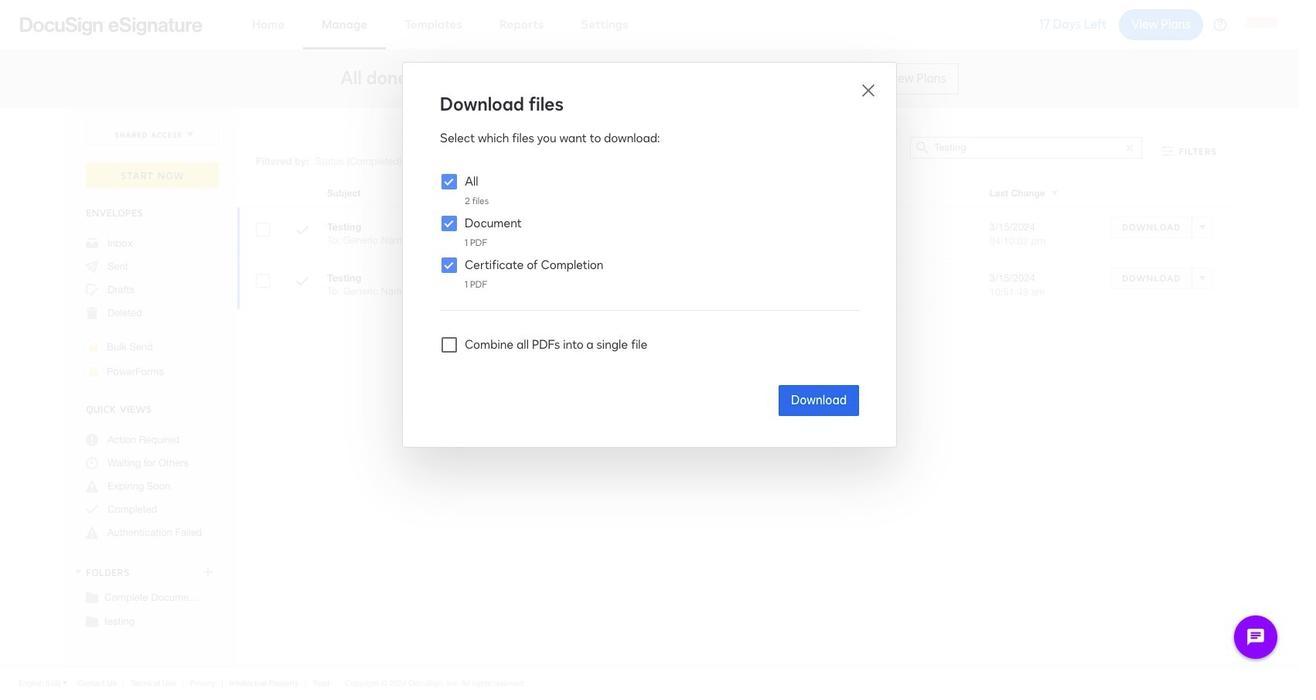 Task type: vqa. For each thing, say whether or not it's contained in the screenshot.
alert image
yes



Task type: locate. For each thing, give the bounding box(es) containing it.
completed image
[[86, 504, 98, 516]]

trash image
[[86, 307, 98, 320]]

clock image
[[86, 457, 98, 470]]

0 vertical spatial folder image
[[86, 591, 98, 603]]

1 vertical spatial folder image
[[86, 615, 98, 627]]

completed image
[[296, 275, 309, 290]]

Search Inbox and Folders text field
[[935, 138, 1119, 158]]

sent image
[[86, 261, 98, 273]]

folder image
[[86, 591, 98, 603], [86, 615, 98, 627]]

completed image
[[296, 224, 309, 239]]

1 folder image from the top
[[86, 591, 98, 603]]

draft image
[[86, 284, 98, 296]]

action required image
[[86, 434, 98, 446]]



Task type: describe. For each thing, give the bounding box(es) containing it.
view folders image
[[72, 566, 84, 579]]

more info region
[[0, 666, 1300, 699]]

2 folder image from the top
[[86, 615, 98, 627]]

inbox image
[[86, 238, 98, 250]]

docusign esignature image
[[20, 17, 203, 35]]

lock image
[[84, 338, 103, 357]]

alert image
[[86, 527, 98, 539]]

alert image
[[86, 480, 98, 493]]

lock image
[[84, 363, 103, 381]]



